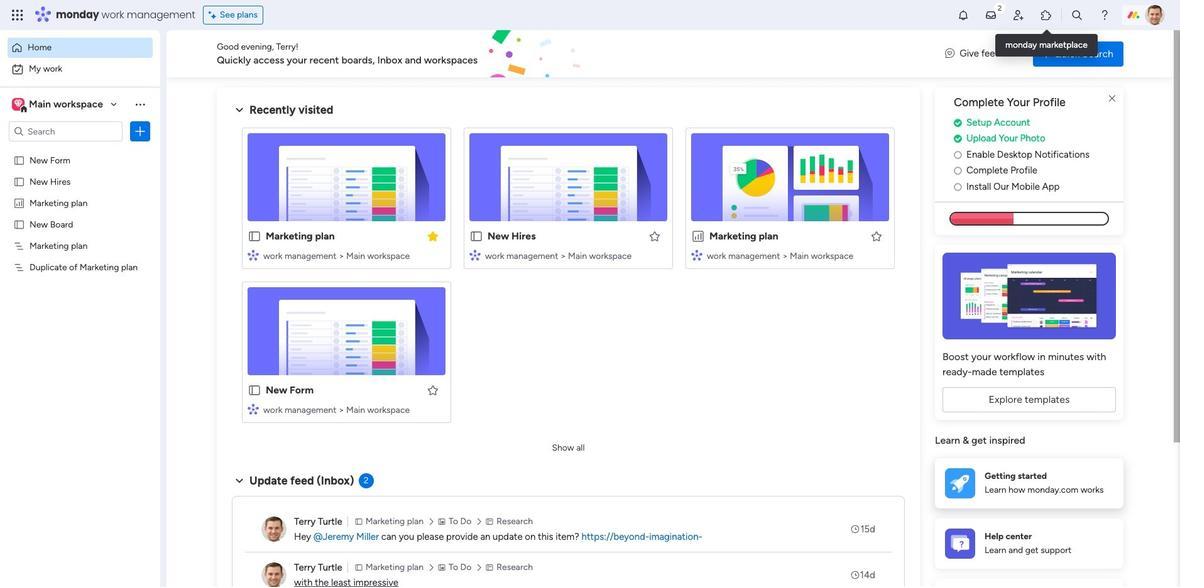 Task type: locate. For each thing, give the bounding box(es) containing it.
1 vertical spatial public dashboard image
[[691, 229, 705, 243]]

1 vertical spatial option
[[8, 59, 153, 79]]

close update feed (inbox) image
[[232, 473, 247, 488]]

select product image
[[11, 9, 24, 21]]

2 vertical spatial option
[[0, 149, 160, 151]]

1 horizontal spatial terry turtle image
[[1145, 5, 1165, 25]]

public dashboard image inside the quick search results list box
[[691, 229, 705, 243]]

add to favorites image
[[870, 230, 883, 242], [427, 384, 439, 396]]

templates image image
[[947, 253, 1112, 340]]

public dashboard image
[[13, 197, 25, 209], [691, 229, 705, 243]]

public board image
[[13, 218, 25, 230], [248, 229, 261, 243], [469, 229, 483, 243]]

0 vertical spatial terry turtle image
[[1145, 5, 1165, 25]]

workspace options image
[[134, 98, 146, 110]]

1 vertical spatial terry turtle image
[[261, 517, 287, 542]]

1 horizontal spatial public board image
[[248, 229, 261, 243]]

terry turtle image
[[1145, 5, 1165, 25], [261, 517, 287, 542]]

check circle image
[[954, 134, 962, 143]]

0 vertical spatial option
[[8, 38, 153, 58]]

public board image
[[13, 154, 25, 166], [13, 175, 25, 187], [248, 383, 261, 397]]

0 vertical spatial circle o image
[[954, 150, 962, 160]]

3 circle o image from the top
[[954, 182, 962, 192]]

list box
[[0, 147, 160, 447]]

terry turtle image right "help" icon
[[1145, 5, 1165, 25]]

0 vertical spatial add to favorites image
[[870, 230, 883, 242]]

close recently visited image
[[232, 102, 247, 118]]

1 horizontal spatial public dashboard image
[[691, 229, 705, 243]]

1 vertical spatial public board image
[[13, 175, 25, 187]]

2 horizontal spatial public board image
[[469, 229, 483, 243]]

remove from favorites image
[[427, 230, 439, 242]]

0 horizontal spatial public dashboard image
[[13, 197, 25, 209]]

2 vertical spatial public board image
[[248, 383, 261, 397]]

terry turtle image up terry turtle image
[[261, 517, 287, 542]]

0 horizontal spatial terry turtle image
[[261, 517, 287, 542]]

see plans image
[[208, 8, 220, 22]]

public board image for add to favorites icon at the right top of page
[[469, 229, 483, 243]]

check circle image
[[954, 118, 962, 127]]

2 vertical spatial circle o image
[[954, 182, 962, 192]]

terry turtle image
[[261, 563, 287, 587]]

circle o image
[[954, 150, 962, 160], [954, 166, 962, 176], [954, 182, 962, 192]]

workspace selection element
[[12, 97, 105, 113]]

help center element
[[935, 518, 1124, 569]]

option
[[8, 38, 153, 58], [8, 59, 153, 79], [0, 149, 160, 151]]

quick search results list box
[[232, 118, 905, 438]]

0 horizontal spatial add to favorites image
[[427, 384, 439, 396]]

1 workspace image from the left
[[12, 97, 25, 111]]

1 vertical spatial add to favorites image
[[427, 384, 439, 396]]

workspace image
[[12, 97, 25, 111], [14, 97, 23, 111]]

1 vertical spatial circle o image
[[954, 166, 962, 176]]



Task type: vqa. For each thing, say whether or not it's contained in the screenshot.
the left component IMAGE
no



Task type: describe. For each thing, give the bounding box(es) containing it.
options image
[[134, 125, 146, 138]]

notifications image
[[957, 9, 970, 21]]

0 vertical spatial public board image
[[13, 154, 25, 166]]

0 horizontal spatial public board image
[[13, 218, 25, 230]]

2 image
[[994, 1, 1006, 15]]

1 horizontal spatial add to favorites image
[[870, 230, 883, 242]]

2 circle o image from the top
[[954, 166, 962, 176]]

dapulse x slim image
[[1105, 91, 1120, 106]]

2 workspace image from the left
[[14, 97, 23, 111]]

v2 bolt switch image
[[1043, 47, 1051, 61]]

add to favorites image
[[649, 230, 661, 242]]

1 circle o image from the top
[[954, 150, 962, 160]]

2 element
[[359, 473, 374, 488]]

monday marketplace image
[[1040, 9, 1053, 21]]

getting started element
[[935, 458, 1124, 508]]

search everything image
[[1071, 9, 1084, 21]]

public board image for the remove from favorites icon
[[248, 229, 261, 243]]

help image
[[1099, 9, 1111, 21]]

Search in workspace field
[[26, 124, 105, 139]]

0 vertical spatial public dashboard image
[[13, 197, 25, 209]]

v2 user feedback image
[[945, 47, 955, 61]]

update feed image
[[985, 9, 997, 21]]

invite members image
[[1012, 9, 1025, 21]]



